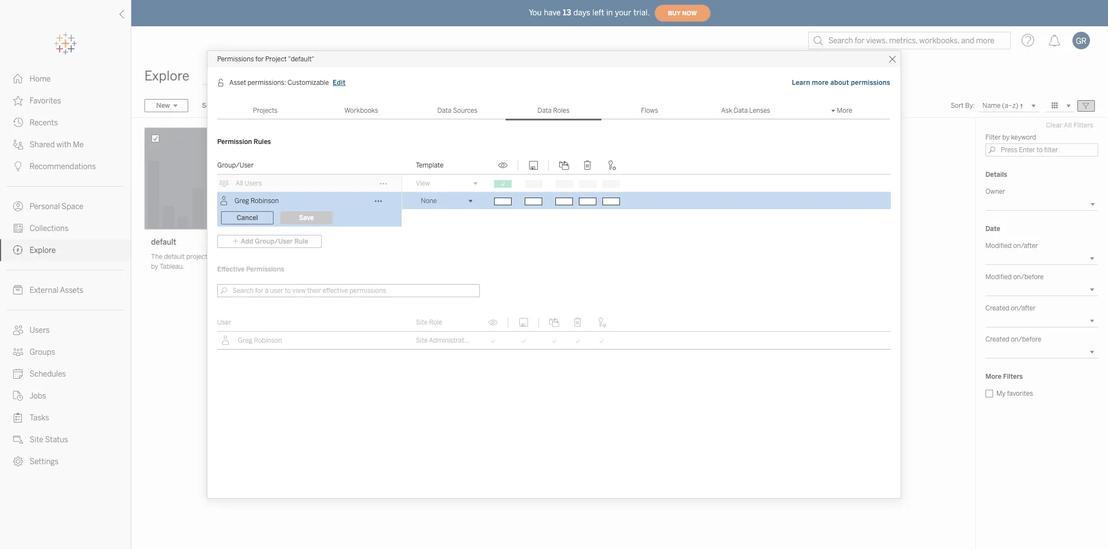 Task type: describe. For each thing, give the bounding box(es) containing it.
all users
[[236, 180, 262, 187]]

by text only_f5he34f image for recommendations
[[13, 162, 23, 171]]

by text only_f5he34f image for home
[[13, 74, 23, 84]]

sort
[[951, 102, 964, 110]]

more inside permissions tab list
[[837, 107, 853, 114]]

personal space
[[30, 202, 83, 211]]

new button
[[145, 99, 188, 112]]

all for clear all
[[270, 102, 278, 110]]

the
[[151, 253, 163, 261]]

by text only_f5he34f image for collections
[[13, 223, 23, 233]]

by text only_f5he34f image for shared with me
[[13, 140, 23, 149]]

item
[[304, 102, 317, 110]]

by text only_f5he34f image for external assets
[[13, 285, 23, 295]]

on/before for created on/before
[[1012, 336, 1042, 343]]

greg for topmost user permission rule image
[[235, 197, 249, 205]]

0 vertical spatial default
[[151, 238, 176, 247]]

row group inside "permissions for project "default"" dialog
[[217, 175, 891, 285]]

explore inside main navigation. press the up and down arrow keys to access links. element
[[30, 246, 56, 255]]

project
[[186, 253, 208, 261]]

created on/before
[[986, 336, 1042, 343]]

your
[[616, 8, 632, 17]]

▾ more
[[832, 107, 853, 114]]

recents
[[30, 118, 58, 128]]

created for created on/before
[[986, 336, 1010, 343]]

the default project that was automatically created by tableau.
[[151, 253, 301, 271]]

view image
[[487, 318, 500, 327]]

site administrator creator
[[416, 337, 495, 344]]

by text only_f5he34f image for users
[[13, 325, 23, 335]]

by text only_f5he34f image for site status
[[13, 435, 23, 445]]

on/after for created on/after
[[1012, 304, 1036, 312]]

clear all filters
[[1046, 122, 1094, 129]]

1 vertical spatial user permission rule image
[[221, 336, 230, 346]]

site for site administrator creator
[[416, 337, 428, 344]]

Search for a user to view their effective permissions text field
[[217, 284, 480, 297]]

13
[[563, 8, 572, 17]]

external assets
[[30, 286, 83, 295]]

date
[[986, 225, 1001, 233]]

navigation panel element
[[0, 33, 131, 473]]

data for data sources
[[438, 107, 452, 114]]

groups
[[30, 348, 55, 357]]

days
[[574, 8, 591, 17]]

default image
[[145, 128, 309, 229]]

1 vertical spatial permissions
[[246, 266, 284, 273]]

schedules
[[30, 370, 66, 379]]

have
[[544, 8, 561, 17]]

by text only_f5he34f image for tasks
[[13, 413, 23, 423]]

you
[[529, 8, 542, 17]]

shared with me
[[30, 140, 84, 149]]

learn more about permissions
[[793, 79, 891, 87]]

external assets link
[[0, 279, 131, 301]]

greg robinson for topmost user permission rule image
[[235, 197, 279, 205]]

cancel
[[237, 214, 258, 222]]

select all button
[[195, 99, 239, 112]]

all for clear all filters
[[1065, 122, 1073, 129]]

for
[[256, 55, 264, 63]]

in
[[607, 8, 613, 17]]

edit
[[333, 79, 346, 87]]

my favorites
[[997, 390, 1034, 398]]

overwrite image
[[527, 160, 540, 170]]

shared
[[30, 140, 55, 149]]

workbooks
[[345, 107, 378, 114]]

save button
[[280, 211, 333, 225]]

details
[[986, 171, 1008, 179]]

created on/after
[[986, 304, 1036, 312]]

that
[[209, 253, 221, 261]]

user
[[217, 319, 231, 326]]

users inside users link
[[30, 326, 50, 335]]

"default"
[[288, 55, 315, 63]]

my
[[997, 390, 1006, 398]]

select all
[[202, 102, 231, 110]]

robinson for topmost user permission rule image
[[251, 197, 279, 205]]

3 data from the left
[[734, 107, 748, 114]]

keyword
[[1012, 134, 1037, 141]]

1 vertical spatial more
[[986, 373, 1002, 381]]

by text only_f5he34f image for jobs
[[13, 391, 23, 401]]

users link
[[0, 319, 131, 341]]

sort by:
[[951, 102, 976, 110]]

delete image for site role
[[572, 318, 585, 327]]

overwrite image
[[517, 318, 531, 327]]

main navigation. press the up and down arrow keys to access links. element
[[0, 68, 131, 473]]

external
[[30, 286, 58, 295]]

learn more about permissions link
[[792, 77, 891, 88]]

by text only_f5he34f image for settings
[[13, 457, 23, 467]]

robinson for the bottommost user permission rule image
[[254, 337, 282, 344]]

modified for modified on/before
[[986, 273, 1012, 281]]

filter by keyword
[[986, 134, 1037, 141]]

permission rules
[[217, 138, 271, 146]]

site for site role
[[416, 319, 428, 326]]

tableau.
[[160, 263, 185, 271]]

0 horizontal spatial filters
[[1004, 373, 1024, 381]]

permissions
[[851, 79, 891, 87]]

buy now
[[668, 10, 697, 17]]

modified for modified on/after
[[986, 242, 1012, 250]]

schedules link
[[0, 363, 131, 385]]

buy now button
[[655, 4, 711, 22]]

with
[[56, 140, 71, 149]]

set permissions image for site role
[[595, 318, 608, 327]]

clear for clear all filters
[[1046, 122, 1063, 129]]

view image
[[497, 160, 510, 170]]

me
[[73, 140, 84, 149]]

0 vertical spatial permissions
[[217, 55, 254, 63]]

move image
[[558, 160, 571, 170]]

by:
[[966, 102, 976, 110]]

lenses
[[750, 107, 771, 114]]

effective
[[217, 266, 245, 273]]

group/user
[[217, 162, 254, 169]]

about
[[831, 79, 850, 87]]

modified on/after
[[986, 242, 1039, 250]]

rules
[[254, 138, 271, 146]]

favorites
[[1008, 390, 1034, 398]]

row containing all users
[[217, 175, 891, 193]]

data sources
[[438, 107, 478, 114]]

now
[[683, 10, 697, 17]]

site for site status
[[30, 435, 43, 445]]

move image
[[548, 318, 561, 327]]

grid containing user
[[217, 314, 891, 349]]

more
[[813, 79, 829, 87]]



Task type: locate. For each thing, give the bounding box(es) containing it.
user permission rule image down user on the bottom left of page
[[221, 336, 230, 346]]

0 horizontal spatial explore
[[30, 246, 56, 255]]

left
[[593, 8, 605, 17]]

by text only_f5he34f image left home
[[13, 74, 23, 84]]

0 horizontal spatial more
[[837, 107, 853, 114]]

by text only_f5he34f image left shared
[[13, 140, 23, 149]]

row for row group containing all users
[[217, 192, 891, 285]]

asset permissions: customizable
[[229, 79, 329, 87]]

by text only_f5he34f image left groups
[[13, 347, 23, 357]]

by text only_f5he34f image for favorites
[[13, 96, 23, 106]]

jobs link
[[0, 385, 131, 407]]

sources
[[453, 107, 478, 114]]

1 vertical spatial by
[[151, 263, 158, 271]]

grid
[[217, 157, 891, 303], [217, 314, 891, 349]]

permissions down automatically
[[246, 266, 284, 273]]

default
[[151, 238, 176, 247], [164, 253, 185, 261]]

modified on/before
[[986, 273, 1044, 281]]

permission
[[217, 138, 252, 146]]

by text only_f5he34f image
[[13, 74, 23, 84], [13, 140, 23, 149], [13, 347, 23, 357], [13, 391, 23, 401], [13, 413, 23, 423], [13, 435, 23, 445]]

3 row from the top
[[217, 332, 891, 349]]

6 by text only_f5he34f image from the top
[[13, 435, 23, 445]]

1 vertical spatial on/after
[[1012, 304, 1036, 312]]

4 by text only_f5he34f image from the top
[[13, 391, 23, 401]]

0 vertical spatial created
[[986, 304, 1010, 312]]

recents link
[[0, 112, 131, 134]]

set permissions image right move image
[[605, 160, 618, 170]]

on/before down modified on/after
[[1014, 273, 1044, 281]]

created
[[278, 253, 301, 261]]

tasks
[[30, 413, 49, 423]]

jobs
[[30, 392, 46, 401]]

0 vertical spatial more
[[837, 107, 853, 114]]

flows
[[641, 107, 659, 114]]

all for select all
[[223, 102, 231, 110]]

1 vertical spatial filters
[[1004, 373, 1024, 381]]

1 vertical spatial explore
[[30, 246, 56, 255]]

5 by text only_f5he34f image from the top
[[13, 223, 23, 233]]

administrator
[[429, 337, 471, 344]]

2 horizontal spatial data
[[734, 107, 748, 114]]

default inside the default project that was automatically created by tableau.
[[164, 253, 185, 261]]

set permissions image for template
[[605, 160, 618, 170]]

explore link
[[0, 239, 131, 261]]

clear all button
[[245, 99, 286, 112]]

1 vertical spatial users
[[30, 326, 50, 335]]

by right filter
[[1003, 134, 1010, 141]]

filters up my favorites at the bottom of the page
[[1004, 373, 1024, 381]]

Filter by keyword text field
[[986, 143, 1099, 157]]

8 by text only_f5he34f image from the top
[[13, 325, 23, 335]]

settings
[[30, 457, 59, 467]]

9 by text only_f5he34f image from the top
[[13, 369, 23, 379]]

ask data lenses
[[722, 107, 771, 114]]

site left status
[[30, 435, 43, 445]]

by text only_f5he34f image inside users link
[[13, 325, 23, 335]]

data left 'roles' at top
[[538, 107, 552, 114]]

by text only_f5he34f image inside groups link
[[13, 347, 23, 357]]

permissions tab list
[[217, 101, 890, 120]]

data for data roles
[[538, 107, 552, 114]]

modified up created on/after
[[986, 273, 1012, 281]]

on/after up modified on/before
[[1014, 242, 1039, 250]]

robinson inside row group
[[251, 197, 279, 205]]

7 by text only_f5he34f image from the top
[[13, 285, 23, 295]]

site inside row
[[416, 337, 428, 344]]

by text only_f5he34f image inside recommendations link
[[13, 162, 23, 171]]

by text only_f5he34f image inside the shared with me link
[[13, 140, 23, 149]]

10 by text only_f5he34f image from the top
[[13, 457, 23, 467]]

by text only_f5he34f image for groups
[[13, 347, 23, 357]]

projects
[[253, 107, 278, 114]]

greg robinson inside row group
[[235, 197, 279, 205]]

0 vertical spatial by
[[1003, 134, 1010, 141]]

filters inside clear all filters button
[[1074, 122, 1094, 129]]

all
[[223, 102, 231, 110], [270, 102, 278, 110], [1065, 122, 1073, 129], [236, 180, 243, 187]]

0 vertical spatial clear
[[252, 102, 269, 110]]

0 vertical spatial filters
[[1074, 122, 1094, 129]]

1 horizontal spatial filters
[[1074, 122, 1094, 129]]

1 vertical spatial set permissions image
[[595, 318, 608, 327]]

cancel button
[[221, 211, 274, 225]]

by text only_f5he34f image for personal space
[[13, 202, 23, 211]]

user permission rule image
[[219, 196, 229, 206], [221, 336, 230, 346]]

0 horizontal spatial data
[[438, 107, 452, 114]]

explore up 'new' popup button at the left
[[145, 68, 189, 84]]

0 horizontal spatial by
[[151, 263, 158, 271]]

more
[[837, 107, 853, 114], [986, 373, 1002, 381]]

1 horizontal spatial explore
[[145, 68, 189, 84]]

1 created from the top
[[986, 304, 1010, 312]]

3 by text only_f5he34f image from the top
[[13, 162, 23, 171]]

0 vertical spatial explore
[[145, 68, 189, 84]]

automatically
[[236, 253, 277, 261]]

by text only_f5he34f image inside jobs link
[[13, 391, 23, 401]]

on/before down created on/after
[[1012, 336, 1042, 343]]

1
[[299, 102, 302, 110]]

clear down permissions:
[[252, 102, 269, 110]]

was
[[223, 253, 234, 261]]

1 modified from the top
[[986, 242, 1012, 250]]

favorites
[[30, 96, 61, 106]]

default up tableau.
[[164, 253, 185, 261]]

roles
[[553, 107, 570, 114]]

1 vertical spatial greg
[[238, 337, 253, 344]]

created
[[986, 304, 1010, 312], [986, 336, 1010, 343]]

0 vertical spatial modified
[[986, 242, 1012, 250]]

effective permissions
[[217, 266, 284, 273]]

1 vertical spatial site
[[416, 337, 428, 344]]

tasks link
[[0, 407, 131, 429]]

site status
[[30, 435, 68, 445]]

permissions for project "default" dialog
[[208, 51, 901, 498]]

status
[[45, 435, 68, 445]]

by
[[1003, 134, 1010, 141], [151, 263, 158, 271]]

by text only_f5he34f image inside explore link
[[13, 245, 23, 255]]

by text only_f5he34f image inside settings link
[[13, 457, 23, 467]]

learn
[[793, 79, 811, 87]]

clear all filters button
[[1042, 119, 1099, 132]]

filters
[[1074, 122, 1094, 129], [1004, 373, 1024, 381]]

by text only_f5he34f image inside favorites 'link'
[[13, 96, 23, 106]]

permissions:
[[248, 79, 286, 87]]

favorites link
[[0, 90, 131, 112]]

user permission rule image down group permission rule icon
[[219, 196, 229, 206]]

by text only_f5he34f image
[[13, 96, 23, 106], [13, 118, 23, 128], [13, 162, 23, 171], [13, 202, 23, 211], [13, 223, 23, 233], [13, 245, 23, 255], [13, 285, 23, 295], [13, 325, 23, 335], [13, 369, 23, 379], [13, 457, 23, 467]]

4 by text only_f5he34f image from the top
[[13, 202, 23, 211]]

by text only_f5he34f image inside personal space 'link'
[[13, 202, 23, 211]]

on/after
[[1014, 242, 1039, 250], [1012, 304, 1036, 312]]

recommendations link
[[0, 156, 131, 177]]

1 vertical spatial modified
[[986, 273, 1012, 281]]

2 data from the left
[[538, 107, 552, 114]]

2 vertical spatial site
[[30, 435, 43, 445]]

5 by text only_f5he34f image from the top
[[13, 413, 23, 423]]

by inside the default project that was automatically created by tableau.
[[151, 263, 158, 271]]

permissions up asset
[[217, 55, 254, 63]]

1 horizontal spatial clear
[[1046, 122, 1063, 129]]

by text only_f5he34f image for schedules
[[13, 369, 23, 379]]

save
[[299, 214, 314, 222]]

0 vertical spatial greg robinson
[[235, 197, 279, 205]]

selected
[[319, 102, 344, 110]]

0 vertical spatial site
[[416, 319, 428, 326]]

on/before for modified on/before
[[1014, 273, 1044, 281]]

default up the
[[151, 238, 176, 247]]

by text only_f5he34f image for explore
[[13, 245, 23, 255]]

greg for the bottommost user permission rule image
[[238, 337, 253, 344]]

1 by text only_f5he34f image from the top
[[13, 96, 23, 106]]

delete image right move image
[[582, 160, 595, 170]]

2 created from the top
[[986, 336, 1010, 343]]

0 vertical spatial delete image
[[582, 160, 595, 170]]

created for created on/after
[[986, 304, 1010, 312]]

clear up filter by keyword text field in the top of the page
[[1046, 122, 1063, 129]]

0 vertical spatial on/before
[[1014, 273, 1044, 281]]

1 vertical spatial default
[[164, 253, 185, 261]]

home link
[[0, 68, 131, 90]]

1 horizontal spatial more
[[986, 373, 1002, 381]]

site left role
[[416, 319, 428, 326]]

by text only_f5he34f image left jobs
[[13, 391, 23, 401]]

created up created on/before at the bottom right of the page
[[986, 304, 1010, 312]]

by text only_f5he34f image left site status
[[13, 435, 23, 445]]

row
[[217, 175, 891, 193], [217, 192, 891, 285], [217, 332, 891, 349]]

all down asset permissions: customizable
[[270, 102, 278, 110]]

by text only_f5he34f image for recents
[[13, 118, 23, 128]]

1 vertical spatial on/before
[[1012, 336, 1042, 343]]

2 modified from the top
[[986, 273, 1012, 281]]

collections
[[30, 224, 69, 233]]

personal space link
[[0, 195, 131, 217]]

recommendations
[[30, 162, 96, 171]]

grid containing group/user
[[217, 157, 891, 303]]

all inside button
[[223, 102, 231, 110]]

clear
[[252, 102, 269, 110], [1046, 122, 1063, 129]]

on/after for modified on/after
[[1014, 242, 1039, 250]]

clear for clear all
[[252, 102, 269, 110]]

site down site role
[[416, 337, 428, 344]]

site status link
[[0, 429, 131, 451]]

select
[[202, 102, 222, 110]]

by text only_f5he34f image inside site status link
[[13, 435, 23, 445]]

0 horizontal spatial users
[[30, 326, 50, 335]]

2 row from the top
[[217, 192, 891, 285]]

1 horizontal spatial by
[[1003, 134, 1010, 141]]

more right '▾'
[[837, 107, 853, 114]]

0 vertical spatial grid
[[217, 157, 891, 303]]

filter
[[986, 134, 1002, 141]]

delete image for template
[[582, 160, 595, 170]]

creator
[[472, 337, 495, 344]]

site role
[[416, 319, 443, 326]]

site
[[416, 319, 428, 326], [416, 337, 428, 344], [30, 435, 43, 445]]

3 by text only_f5he34f image from the top
[[13, 347, 23, 357]]

by text only_f5he34f image left the tasks
[[13, 413, 23, 423]]

1 vertical spatial robinson
[[254, 337, 282, 344]]

settings link
[[0, 451, 131, 473]]

created down created on/after
[[986, 336, 1010, 343]]

by down the
[[151, 263, 158, 271]]

1 horizontal spatial data
[[538, 107, 552, 114]]

2 by text only_f5he34f image from the top
[[13, 140, 23, 149]]

by text only_f5he34f image inside home link
[[13, 74, 23, 84]]

all up filter by keyword text field in the top of the page
[[1065, 122, 1073, 129]]

by text only_f5he34f image inside external assets link
[[13, 285, 23, 295]]

1 vertical spatial greg robinson
[[238, 337, 282, 344]]

trial.
[[634, 8, 650, 17]]

data left sources
[[438, 107, 452, 114]]

0 vertical spatial robinson
[[251, 197, 279, 205]]

users inside row group
[[245, 180, 262, 187]]

group permission rule image
[[219, 179, 229, 188]]

1 by text only_f5he34f image from the top
[[13, 74, 23, 84]]

0 vertical spatial user permission rule image
[[219, 196, 229, 206]]

0 vertical spatial users
[[245, 180, 262, 187]]

edit link
[[332, 77, 346, 88]]

greg robinson for the bottommost user permission rule image
[[238, 337, 282, 344]]

1 vertical spatial grid
[[217, 314, 891, 349]]

0 vertical spatial on/after
[[1014, 242, 1039, 250]]

6 by text only_f5he34f image from the top
[[13, 245, 23, 255]]

1 vertical spatial clear
[[1046, 122, 1063, 129]]

1 item selected
[[299, 102, 344, 110]]

filters up filter by keyword text field in the top of the page
[[1074, 122, 1094, 129]]

groups link
[[0, 341, 131, 363]]

all right select
[[223, 102, 231, 110]]

by text only_f5he34f image inside 'tasks' "link"
[[13, 413, 23, 423]]

data roles
[[538, 107, 570, 114]]

data right ask
[[734, 107, 748, 114]]

2 by text only_f5he34f image from the top
[[13, 118, 23, 128]]

by text only_f5he34f image inside schedules link
[[13, 369, 23, 379]]

more up my
[[986, 373, 1002, 381]]

modified
[[986, 242, 1012, 250], [986, 273, 1012, 281]]

modified down date
[[986, 242, 1012, 250]]

assets
[[60, 286, 83, 295]]

0 horizontal spatial clear
[[252, 102, 269, 110]]

row group
[[217, 175, 891, 285]]

delete image right move icon
[[572, 318, 585, 327]]

all inside row
[[236, 180, 243, 187]]

users up groups
[[30, 326, 50, 335]]

set permissions image right move icon
[[595, 318, 608, 327]]

by text only_f5he34f image inside recents link
[[13, 118, 23, 128]]

1 row from the top
[[217, 175, 891, 193]]

2 grid from the top
[[217, 314, 891, 349]]

1 horizontal spatial users
[[245, 180, 262, 187]]

0 vertical spatial set permissions image
[[605, 160, 618, 170]]

1 grid from the top
[[217, 157, 891, 303]]

role
[[429, 319, 443, 326]]

greg inside row group
[[235, 197, 249, 205]]

customizable
[[288, 79, 329, 87]]

row group containing all users
[[217, 175, 891, 285]]

▾
[[832, 107, 836, 114]]

permissions for project "default"
[[217, 55, 315, 63]]

all right group permission rule icon
[[236, 180, 243, 187]]

0 vertical spatial greg
[[235, 197, 249, 205]]

1 data from the left
[[438, 107, 452, 114]]

explore down "collections"
[[30, 246, 56, 255]]

site inside main navigation. press the up and down arrow keys to access links. element
[[30, 435, 43, 445]]

buy
[[668, 10, 681, 17]]

by text only_f5he34f image inside collections link
[[13, 223, 23, 233]]

row for grid containing user
[[217, 332, 891, 349]]

users
[[245, 180, 262, 187], [30, 326, 50, 335]]

set permissions image
[[605, 160, 618, 170], [595, 318, 608, 327]]

project
[[265, 55, 287, 63]]

view
[[416, 180, 430, 187]]

delete image
[[582, 160, 595, 170], [572, 318, 585, 327]]

users down group/user
[[245, 180, 262, 187]]

1 vertical spatial delete image
[[572, 318, 585, 327]]

on/after down modified on/before
[[1012, 304, 1036, 312]]

1 vertical spatial created
[[986, 336, 1010, 343]]

samples image
[[319, 128, 483, 229]]

explore
[[145, 68, 189, 84], [30, 246, 56, 255]]

template
[[416, 162, 444, 169]]



Task type: vqa. For each thing, say whether or not it's contained in the screenshot.
Flows
yes



